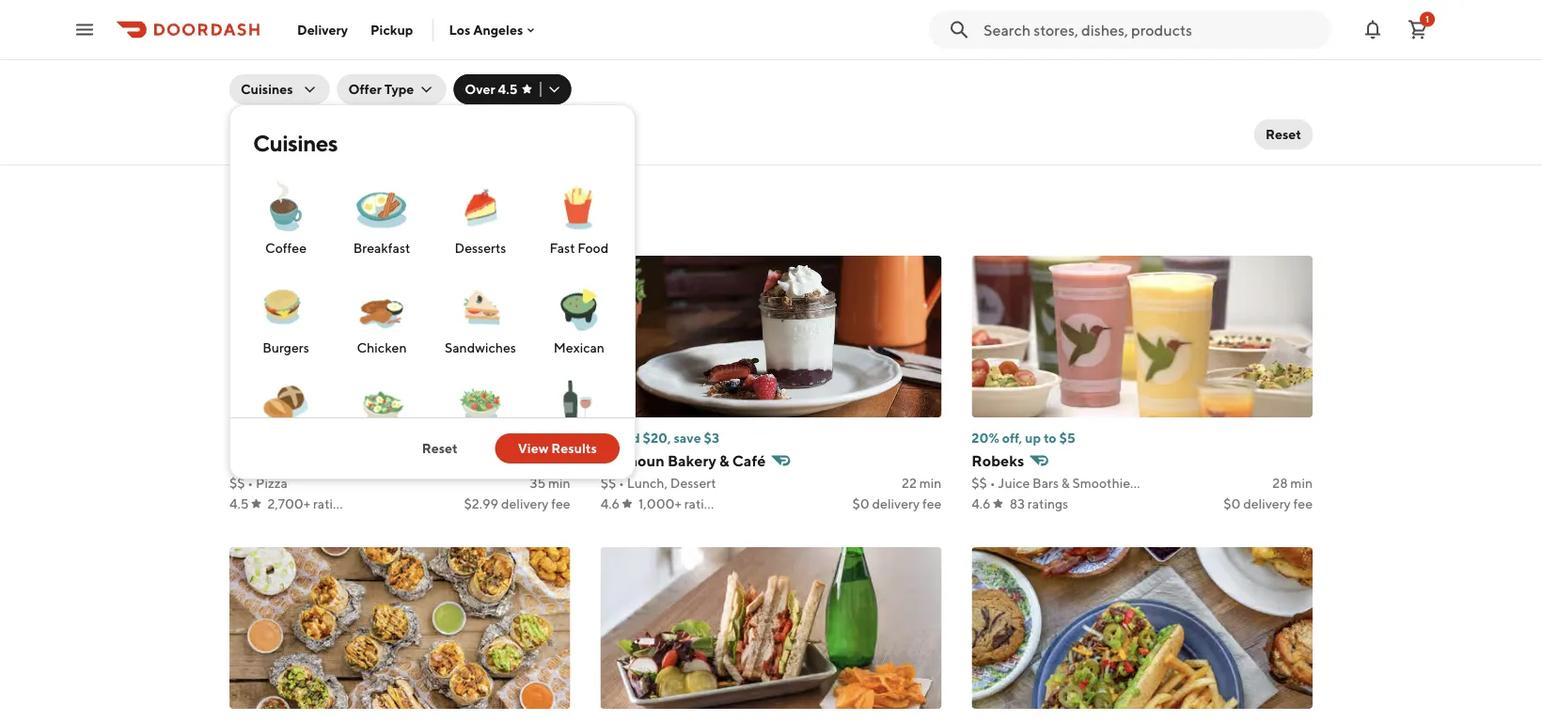 Task type: describe. For each thing, give the bounding box(es) containing it.
$2.99 delivery fee
[[464, 496, 571, 512]]

café
[[733, 452, 766, 470]]

3 fee from the left
[[1294, 496, 1313, 512]]

delivery button
[[286, 15, 359, 45]]

462
[[230, 123, 264, 145]]

coffee
[[265, 240, 307, 256]]

up
[[1026, 430, 1042, 446]]

1 items, open order cart image
[[1408, 18, 1430, 41]]

83
[[1010, 496, 1026, 512]]

view
[[518, 441, 549, 456]]

fee for café
[[923, 496, 942, 512]]

bars
[[1033, 476, 1059, 491]]

offer
[[348, 81, 382, 97]]

1 horizontal spatial reset button
[[1255, 119, 1313, 150]]

1 vertical spatial pizza
[[256, 476, 288, 491]]

1 spend from the left
[[270, 430, 309, 446]]

$5 for robeks
[[1060, 430, 1076, 446]]

los angeles
[[449, 22, 523, 37]]

3 • from the left
[[990, 476, 996, 491]]

delivery
[[297, 22, 348, 37]]

pickup button
[[359, 15, 425, 45]]

juice
[[999, 476, 1030, 491]]

burgers
[[263, 340, 309, 356]]

to
[[1044, 430, 1057, 446]]

off,
[[1003, 430, 1023, 446]]

delivery for café
[[873, 496, 920, 512]]

italian
[[362, 452, 406, 470]]

$0 for pitchoun bakery & café
[[853, 496, 870, 512]]

breakfast
[[353, 240, 411, 256]]

$0 delivery fee for pitchoun bakery & café
[[853, 496, 942, 512]]

min for café
[[920, 476, 942, 491]]

1,000+
[[639, 496, 682, 512]]

1 vertical spatial cuisines
[[253, 129, 338, 156]]

3 $$ from the left
[[972, 476, 988, 491]]

pitchoun bakery & café
[[601, 452, 766, 470]]

4.5 inside button
[[498, 81, 518, 97]]

all stores
[[230, 193, 359, 228]]

offer type button
[[337, 74, 446, 104]]

offers
[[230, 5, 339, 49]]

smoothies,
[[1073, 476, 1140, 491]]

fast
[[550, 240, 575, 256]]

over
[[465, 81, 496, 97]]

bakery
[[668, 452, 717, 470]]

fee for restaurant
[[552, 496, 571, 512]]

food
[[578, 240, 609, 256]]

$$ • lunch, dessert
[[601, 476, 716, 491]]

1 horizontal spatial pizza
[[321, 452, 359, 470]]

4.6 for robeks
[[972, 496, 991, 512]]

2 save from the left
[[674, 430, 702, 446]]

3 delivery from the left
[[1244, 496, 1292, 512]]

22
[[902, 476, 917, 491]]

35
[[530, 476, 546, 491]]

mexican
[[554, 340, 605, 356]]

0 horizontal spatial 4.5
[[230, 496, 249, 512]]

462 results
[[230, 123, 326, 145]]

min for restaurant
[[549, 476, 571, 491]]

1 vertical spatial &
[[1062, 476, 1070, 491]]

3 min from the left
[[1291, 476, 1313, 491]]

bowls
[[1172, 476, 1208, 491]]

• for alessandro's
[[248, 476, 253, 491]]

los
[[449, 22, 471, 37]]



Task type: vqa. For each thing, say whether or not it's contained in the screenshot.


Task type: locate. For each thing, give the bounding box(es) containing it.
0 horizontal spatial &
[[720, 452, 730, 470]]

1 vertical spatial reset button
[[400, 434, 481, 464]]

cuisines button
[[230, 74, 330, 104]]

2 horizontal spatial ratings
[[1028, 496, 1069, 512]]

0 horizontal spatial 4.6
[[601, 496, 620, 512]]

deals:
[[230, 430, 267, 446]]

& right bars
[[1062, 476, 1070, 491]]

sandwiches
[[445, 340, 516, 356]]

0 horizontal spatial reset
[[422, 441, 458, 456]]

ratings
[[313, 496, 354, 512], [685, 496, 725, 512], [1028, 496, 1069, 512]]

1 $0 delivery fee from the left
[[853, 496, 942, 512]]

1 min from the left
[[549, 476, 571, 491]]

0 horizontal spatial fee
[[552, 496, 571, 512]]

1 horizontal spatial 4.5
[[498, 81, 518, 97]]

$$ • juice bars & smoothies, acai bowls
[[972, 476, 1208, 491]]

spend up the alessandro's
[[270, 430, 309, 446]]

restaurant
[[409, 452, 487, 470]]

notification bell image
[[1362, 18, 1385, 41]]

chicken
[[357, 340, 407, 356]]

$$
[[230, 476, 245, 491], [601, 476, 616, 491], [972, 476, 988, 491]]

1 horizontal spatial spend
[[601, 430, 640, 446]]

2 • from the left
[[619, 476, 625, 491]]

ratings down bars
[[1028, 496, 1069, 512]]

spend
[[270, 430, 309, 446], [601, 430, 640, 446]]

fee
[[552, 496, 571, 512], [923, 496, 942, 512], [1294, 496, 1313, 512]]

pickup
[[371, 22, 413, 37]]

2 horizontal spatial delivery
[[1244, 496, 1292, 512]]

1 horizontal spatial $5
[[1060, 430, 1076, 446]]

$2.99
[[464, 496, 499, 512]]

delivery
[[501, 496, 549, 512], [873, 496, 920, 512], [1244, 496, 1292, 512]]

open menu image
[[73, 18, 96, 41]]

angeles
[[473, 22, 523, 37]]

0 vertical spatial reset button
[[1255, 119, 1313, 150]]

fee down 35 min
[[552, 496, 571, 512]]

deals: spend $15, save $5
[[230, 430, 386, 446]]

1
[[1426, 14, 1430, 24]]

1 $5 from the left
[[370, 430, 386, 446]]

28
[[1273, 476, 1289, 491]]

4.5 down $$ • pizza
[[230, 496, 249, 512]]

fee down 22 min
[[923, 496, 942, 512]]

pizza down $15,
[[321, 452, 359, 470]]

$$ down pitchoun
[[601, 476, 616, 491]]

• down the alessandro's
[[248, 476, 253, 491]]

20% off, up to $5
[[972, 430, 1076, 446]]

2 ratings from the left
[[685, 496, 725, 512]]

0 horizontal spatial reset button
[[400, 434, 481, 464]]

over 4.5
[[465, 81, 518, 97]]

2 $5 from the left
[[1060, 430, 1076, 446]]

1 horizontal spatial delivery
[[873, 496, 920, 512]]

fee down 28 min
[[1294, 496, 1313, 512]]

0 horizontal spatial save
[[339, 430, 367, 446]]

1 $0 from the left
[[853, 496, 870, 512]]

4.6 left 83
[[972, 496, 991, 512]]

0 vertical spatial reset
[[1266, 127, 1302, 142]]

ratings down the dessert
[[685, 496, 725, 512]]

2 horizontal spatial fee
[[1294, 496, 1313, 512]]

$5 for alessandro's pizza italian restaurant
[[370, 430, 386, 446]]

0 horizontal spatial $0 delivery fee
[[853, 496, 942, 512]]

acai
[[1142, 476, 1169, 491]]

dessert
[[671, 476, 716, 491]]

1 fee from the left
[[552, 496, 571, 512]]

1,000+ ratings
[[639, 496, 725, 512]]

1 horizontal spatial save
[[674, 430, 702, 446]]

$0 delivery fee down 28
[[1224, 496, 1313, 512]]

spend $20, save $3
[[601, 430, 720, 446]]

2,700+
[[268, 496, 311, 512]]

results
[[267, 123, 326, 145]]

robeks
[[972, 452, 1025, 470]]

cuisines
[[241, 81, 293, 97], [253, 129, 338, 156]]

0 horizontal spatial ratings
[[313, 496, 354, 512]]

22 min
[[902, 476, 942, 491]]

• down pitchoun
[[619, 476, 625, 491]]

min
[[549, 476, 571, 491], [920, 476, 942, 491], [1291, 476, 1313, 491]]

2 min from the left
[[920, 476, 942, 491]]

1 delivery from the left
[[501, 496, 549, 512]]

offer type
[[348, 81, 414, 97]]

• left juice
[[990, 476, 996, 491]]

1 ratings from the left
[[313, 496, 354, 512]]

1 4.6 from the left
[[601, 496, 620, 512]]

min right 35
[[549, 476, 571, 491]]

min right the 22
[[920, 476, 942, 491]]

$$ down robeks
[[972, 476, 988, 491]]

1 horizontal spatial $0 delivery fee
[[1224, 496, 1313, 512]]

1 • from the left
[[248, 476, 253, 491]]

0 vertical spatial cuisines
[[241, 81, 293, 97]]

0 vertical spatial 4.5
[[498, 81, 518, 97]]

cuisines up 462 results
[[241, 81, 293, 97]]

desserts
[[455, 240, 506, 256]]

1 horizontal spatial 4.6
[[972, 496, 991, 512]]

$$ down the alessandro's
[[230, 476, 245, 491]]

1 horizontal spatial fee
[[923, 496, 942, 512]]

ratings for pizza
[[313, 496, 354, 512]]

2 $0 from the left
[[1224, 496, 1241, 512]]

2 horizontal spatial min
[[1291, 476, 1313, 491]]

delivery down 28
[[1244, 496, 1292, 512]]

$5 up italian
[[370, 430, 386, 446]]

1 vertical spatial 4.5
[[230, 496, 249, 512]]

2,700+ ratings
[[268, 496, 354, 512]]

2 horizontal spatial •
[[990, 476, 996, 491]]

reset button
[[1255, 119, 1313, 150], [400, 434, 481, 464]]

0 horizontal spatial min
[[549, 476, 571, 491]]

alessandro's pizza italian restaurant
[[230, 452, 487, 470]]

lunch,
[[627, 476, 668, 491]]

Store search: begin typing to search for stores available on DoorDash text field
[[984, 19, 1321, 40]]

83 ratings
[[1010, 496, 1069, 512]]

$$ for pitchoun
[[601, 476, 616, 491]]

0 horizontal spatial $0
[[853, 496, 870, 512]]

• for pitchoun
[[619, 476, 625, 491]]

1 horizontal spatial •
[[619, 476, 625, 491]]

2 fee from the left
[[923, 496, 942, 512]]

over 4.5 button
[[454, 74, 571, 104]]

$0 delivery fee for robeks
[[1224, 496, 1313, 512]]

stores
[[273, 193, 359, 228]]

pizza
[[321, 452, 359, 470], [256, 476, 288, 491]]

0 horizontal spatial pizza
[[256, 476, 288, 491]]

save
[[339, 430, 367, 446], [674, 430, 702, 446]]

$3
[[704, 430, 720, 446]]

save up 'pitchoun bakery & café'
[[674, 430, 702, 446]]

1 save from the left
[[339, 430, 367, 446]]

$$ • pizza
[[230, 476, 288, 491]]

0 horizontal spatial $5
[[370, 430, 386, 446]]

$0
[[853, 496, 870, 512], [1224, 496, 1241, 512]]

3 ratings from the left
[[1028, 496, 1069, 512]]

20%
[[972, 430, 1000, 446]]

0 horizontal spatial •
[[248, 476, 253, 491]]

•
[[248, 476, 253, 491], [619, 476, 625, 491], [990, 476, 996, 491]]

$0 delivery fee down the 22
[[853, 496, 942, 512]]

save up 'alessandro's pizza italian restaurant'
[[339, 430, 367, 446]]

& left café
[[720, 452, 730, 470]]

ratings right 2,700+
[[313, 496, 354, 512]]

&
[[720, 452, 730, 470], [1062, 476, 1070, 491]]

$$ for alessandro's
[[230, 476, 245, 491]]

1 vertical spatial reset
[[422, 441, 458, 456]]

4.5 right the over
[[498, 81, 518, 97]]

delivery for restaurant
[[501, 496, 549, 512]]

4.6 for pitchoun bakery & café
[[601, 496, 620, 512]]

$20,
[[643, 430, 671, 446]]

delivery down 35
[[501, 496, 549, 512]]

1 horizontal spatial min
[[920, 476, 942, 491]]

results
[[552, 441, 597, 456]]

1 horizontal spatial $$
[[601, 476, 616, 491]]

4.5
[[498, 81, 518, 97], [230, 496, 249, 512]]

0 vertical spatial &
[[720, 452, 730, 470]]

0 horizontal spatial spend
[[270, 430, 309, 446]]

2 4.6 from the left
[[972, 496, 991, 512]]

$5
[[370, 430, 386, 446], [1060, 430, 1076, 446]]

los angeles button
[[449, 22, 538, 37]]

4.6
[[601, 496, 620, 512], [972, 496, 991, 512]]

1 horizontal spatial &
[[1062, 476, 1070, 491]]

delivery down the 22
[[873, 496, 920, 512]]

35 min
[[530, 476, 571, 491]]

pizza down the alessandro's
[[256, 476, 288, 491]]

view results button
[[496, 434, 620, 464]]

$15,
[[312, 430, 337, 446]]

cuisines down cuisines button
[[253, 129, 338, 156]]

0 horizontal spatial delivery
[[501, 496, 549, 512]]

min right 28
[[1291, 476, 1313, 491]]

reset
[[1266, 127, 1302, 142], [422, 441, 458, 456]]

spend up pitchoun
[[601, 430, 640, 446]]

1 horizontal spatial $0
[[1224, 496, 1241, 512]]

2 $$ from the left
[[601, 476, 616, 491]]

$0 delivery fee
[[853, 496, 942, 512], [1224, 496, 1313, 512]]

view results
[[518, 441, 597, 456]]

1 horizontal spatial reset
[[1266, 127, 1302, 142]]

4.6 down pitchoun
[[601, 496, 620, 512]]

1 $$ from the left
[[230, 476, 245, 491]]

1 button
[[1400, 11, 1438, 48]]

fast food
[[550, 240, 609, 256]]

0 vertical spatial pizza
[[321, 452, 359, 470]]

ratings for bakery
[[685, 496, 725, 512]]

0 horizontal spatial $$
[[230, 476, 245, 491]]

cuisines inside button
[[241, 81, 293, 97]]

all
[[230, 193, 267, 228]]

2 delivery from the left
[[873, 496, 920, 512]]

28 min
[[1273, 476, 1313, 491]]

type
[[385, 81, 414, 97]]

pitchoun
[[601, 452, 665, 470]]

2 $0 delivery fee from the left
[[1224, 496, 1313, 512]]

$5 right to
[[1060, 430, 1076, 446]]

1 horizontal spatial ratings
[[685, 496, 725, 512]]

alessandro's
[[230, 452, 318, 470]]

2 horizontal spatial $$
[[972, 476, 988, 491]]

$0 for robeks
[[1224, 496, 1241, 512]]

2 spend from the left
[[601, 430, 640, 446]]



